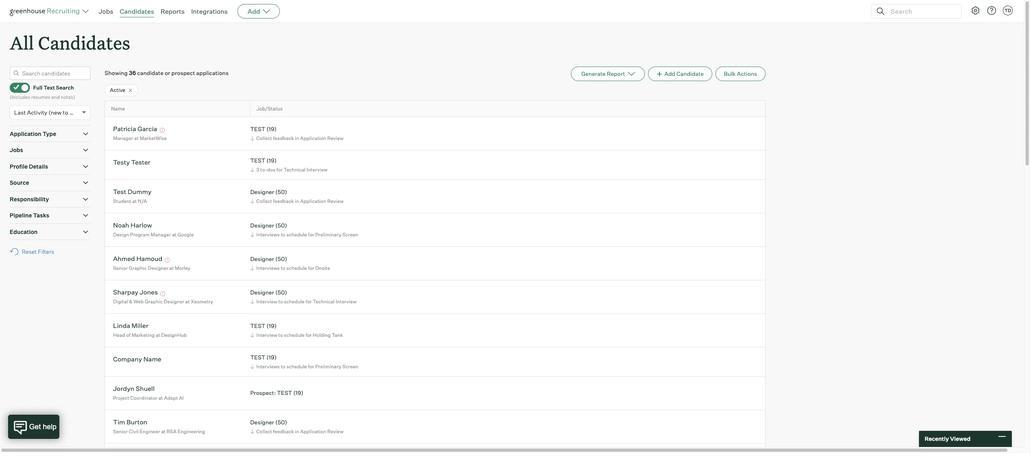 Task type: locate. For each thing, give the bounding box(es) containing it.
3 review from the top
[[327, 429, 344, 435]]

schedule for designer (50) interviews to schedule for onsite
[[287, 265, 307, 271]]

1 vertical spatial feedback
[[273, 198, 294, 204]]

rsa
[[167, 429, 177, 435]]

test (19) interview to schedule for holding tank
[[250, 323, 343, 338]]

(50) for noah harlow
[[275, 222, 287, 229]]

(50) inside designer (50) interview to schedule for technical interview
[[275, 289, 287, 296]]

schedule up test (19) interview to schedule for holding tank
[[284, 299, 305, 305]]

feedback down 'prospect: test (19)'
[[273, 429, 294, 435]]

name down active
[[111, 106, 125, 112]]

test up prospect:
[[250, 354, 265, 361]]

(50) inside the designer (50) interviews to schedule for onsite
[[275, 256, 287, 263]]

preliminary down holding
[[315, 364, 341, 370]]

interview to schedule for holding tank link
[[249, 332, 345, 339]]

jobs left candidates link
[[99, 7, 113, 15]]

1 horizontal spatial jobs
[[99, 7, 113, 15]]

1 vertical spatial technical
[[313, 299, 335, 305]]

1 vertical spatial collect
[[256, 198, 272, 204]]

1 interviews from the top
[[256, 232, 280, 238]]

3 in from the top
[[295, 429, 299, 435]]

(19) down interview to schedule for holding tank link
[[267, 354, 277, 361]]

sharpay
[[113, 289, 138, 297]]

xeometry
[[191, 299, 213, 305]]

review for tim burton
[[327, 429, 344, 435]]

graphic down "jones"
[[145, 299, 163, 305]]

test up 3 at the left
[[250, 157, 265, 164]]

(19) for test (19) interviews to schedule for preliminary screen
[[267, 354, 277, 361]]

test for test (19) interview to schedule for holding tank
[[250, 323, 265, 330]]

feedback down 3 to-dos for technical interview link
[[273, 198, 294, 204]]

to up the designer (50) interviews to schedule for onsite
[[281, 232, 286, 238]]

2 preliminary from the top
[[315, 364, 341, 370]]

garcia
[[138, 125, 157, 133]]

2 screen from the top
[[343, 364, 358, 370]]

1 senior from the top
[[113, 265, 128, 271]]

reports
[[161, 7, 185, 15]]

1 (50) from the top
[[275, 189, 287, 196]]

screen inside test (19) interviews to schedule for preliminary screen
[[343, 364, 358, 370]]

test inside the test (19) 3 to-dos for technical interview
[[250, 157, 265, 164]]

3 (50) from the top
[[275, 256, 287, 263]]

application
[[10, 130, 41, 137], [300, 135, 326, 141], [300, 198, 326, 204], [300, 429, 326, 435]]

(19) inside the test (19) collect feedback in application review
[[267, 126, 277, 133]]

burton
[[127, 419, 147, 427]]

2 vertical spatial collect feedback in application review link
[[249, 428, 346, 436]]

to up test (19) interviews to schedule for preliminary screen at bottom left
[[278, 332, 283, 338]]

for for designer (50) interview to schedule for technical interview
[[306, 299, 312, 305]]

at left xeometry
[[185, 299, 190, 305]]

configure image
[[971, 6, 981, 15]]

0 vertical spatial feedback
[[273, 135, 294, 141]]

1 preliminary from the top
[[315, 232, 341, 238]]

2 vertical spatial in
[[295, 429, 299, 435]]

interviews for test (19) interviews to schedule for preliminary screen
[[256, 364, 280, 370]]

1 vertical spatial manager
[[151, 232, 171, 238]]

2 collect from the top
[[256, 198, 272, 204]]

1 vertical spatial senior
[[113, 429, 128, 435]]

1 horizontal spatial name
[[143, 356, 161, 364]]

collect inside the test (19) collect feedback in application review
[[256, 135, 272, 141]]

preliminary up onsite
[[315, 232, 341, 238]]

1 vertical spatial designer (50) collect feedback in application review
[[250, 419, 344, 435]]

for for test (19) 3 to-dos for technical interview
[[277, 167, 283, 173]]

patricia garcia
[[113, 125, 157, 133]]

2 collect feedback in application review link from the top
[[249, 197, 346, 205]]

2 vertical spatial collect
[[256, 429, 272, 435]]

1 vertical spatial jobs
[[10, 147, 23, 154]]

test for test (19) 3 to-dos for technical interview
[[250, 157, 265, 164]]

0 vertical spatial collect feedback in application review link
[[249, 134, 346, 142]]

schedule inside test (19) interview to schedule for holding tank
[[284, 332, 305, 338]]

designer for design program manager at google
[[250, 222, 274, 229]]

job/status
[[257, 106, 283, 112]]

senior down tim on the left of page
[[113, 429, 128, 435]]

2 senior from the top
[[113, 429, 128, 435]]

3
[[256, 167, 259, 173]]

tim burton senior civil engineer at rsa engineering
[[113, 419, 205, 435]]

1 horizontal spatial manager
[[151, 232, 171, 238]]

1 horizontal spatial add
[[665, 70, 676, 77]]

feedback up the test (19) 3 to-dos for technical interview on the top
[[273, 135, 294, 141]]

3 feedback from the top
[[273, 429, 294, 435]]

manager right program
[[151, 232, 171, 238]]

hamoud
[[136, 255, 162, 263]]

at inside jordyn shuell project coordinator at adept ai
[[159, 395, 163, 401]]

graphic down ahmed hamoud link on the bottom of page
[[129, 265, 147, 271]]

to inside test (19) interviews to schedule for preliminary screen
[[281, 364, 286, 370]]

name right company
[[143, 356, 161, 364]]

0 vertical spatial technical
[[284, 167, 306, 173]]

candidates link
[[120, 7, 154, 15]]

manager down patricia
[[113, 135, 133, 141]]

preliminary inside "designer (50) interviews to schedule for preliminary screen"
[[315, 232, 341, 238]]

designer
[[250, 189, 274, 196], [250, 222, 274, 229], [250, 256, 274, 263], [148, 265, 168, 271], [250, 289, 274, 296], [164, 299, 184, 305], [250, 419, 274, 426]]

at right marketing
[[156, 332, 160, 338]]

interviews inside the designer (50) interviews to schedule for onsite
[[256, 265, 280, 271]]

screen inside "designer (50) interviews to schedule for preliminary screen"
[[343, 232, 358, 238]]

for inside test (19) interview to schedule for holding tank
[[306, 332, 312, 338]]

0 vertical spatial designer (50) collect feedback in application review
[[250, 189, 344, 204]]

4 (50) from the top
[[275, 289, 287, 296]]

3 interviews from the top
[[256, 364, 280, 370]]

(19) up dos
[[267, 157, 277, 164]]

2 vertical spatial interviews
[[256, 364, 280, 370]]

interviews inside "designer (50) interviews to schedule for preliminary screen"
[[256, 232, 280, 238]]

1 horizontal spatial technical
[[313, 299, 335, 305]]

designer inside the designer (50) interviews to schedule for onsite
[[250, 256, 274, 263]]

1 designer (50) collect feedback in application review from the top
[[250, 189, 344, 204]]

morley
[[175, 265, 190, 271]]

for left holding
[[306, 332, 312, 338]]

recently viewed
[[925, 436, 971, 443]]

interviews to schedule for preliminary screen link
[[249, 231, 360, 239], [249, 363, 360, 371]]

0 vertical spatial review
[[327, 135, 344, 141]]

noah
[[113, 222, 129, 230]]

at left "google"
[[172, 232, 177, 238]]

2 interviews from the top
[[256, 265, 280, 271]]

collect feedback in application review link
[[249, 134, 346, 142], [249, 197, 346, 205], [249, 428, 346, 436]]

1 vertical spatial in
[[295, 198, 299, 204]]

all
[[10, 31, 34, 55]]

5 (50) from the top
[[275, 419, 287, 426]]

collect feedback in application review link for burton
[[249, 428, 346, 436]]

to inside the designer (50) interviews to schedule for onsite
[[281, 265, 286, 271]]

tank
[[332, 332, 343, 338]]

0 vertical spatial jobs
[[99, 7, 113, 15]]

1 vertical spatial name
[[143, 356, 161, 364]]

technical inside the test (19) 3 to-dos for technical interview
[[284, 167, 306, 173]]

0 vertical spatial add
[[248, 7, 260, 15]]

schedule inside the designer (50) interviews to schedule for onsite
[[287, 265, 307, 271]]

schedule up the designer (50) interviews to schedule for onsite
[[287, 232, 307, 238]]

2 (50) from the top
[[275, 222, 287, 229]]

schedule down interview to schedule for holding tank link
[[287, 364, 307, 370]]

and
[[51, 94, 60, 100]]

candidates right the jobs link on the left top of page
[[120, 7, 154, 15]]

for up the designer (50) interviews to schedule for onsite
[[308, 232, 314, 238]]

schedule left onsite
[[287, 265, 307, 271]]

at
[[134, 135, 139, 141], [132, 198, 137, 204], [172, 232, 177, 238], [169, 265, 174, 271], [185, 299, 190, 305], [156, 332, 160, 338], [159, 395, 163, 401], [161, 429, 166, 435]]

0 vertical spatial senior
[[113, 265, 128, 271]]

for right dos
[[277, 167, 283, 173]]

project
[[113, 395, 129, 401]]

1 vertical spatial interviews to schedule for preliminary screen link
[[249, 363, 360, 371]]

test
[[250, 126, 265, 133], [250, 157, 265, 164], [250, 323, 265, 330], [250, 354, 265, 361], [277, 390, 292, 397]]

1 vertical spatial add
[[665, 70, 676, 77]]

(19) down 'job/status'
[[267, 126, 277, 133]]

td button
[[1002, 4, 1015, 17]]

to inside test (19) interview to schedule for holding tank
[[278, 332, 283, 338]]

0 vertical spatial graphic
[[129, 265, 147, 271]]

manager at marketwise
[[113, 135, 167, 141]]

patricia garcia has been in application review for more than 5 days image
[[159, 128, 166, 133]]

to inside designer (50) interview to schedule for technical interview
[[278, 299, 283, 305]]

designer (50) interview to schedule for technical interview
[[250, 289, 357, 305]]

last activity (new to old)
[[14, 109, 80, 116]]

add
[[248, 7, 260, 15], [665, 70, 676, 77]]

to up test (19) interview to schedule for holding tank
[[278, 299, 283, 305]]

0 vertical spatial screen
[[343, 232, 358, 238]]

test down 'job/status'
[[250, 126, 265, 133]]

(19) up interview to schedule for holding tank link
[[267, 323, 277, 330]]

to up designer (50) interview to schedule for technical interview
[[281, 265, 286, 271]]

interviews inside test (19) interviews to schedule for preliminary screen
[[256, 364, 280, 370]]

for inside designer (50) interview to schedule for technical interview
[[306, 299, 312, 305]]

(50) down 'prospect: test (19)'
[[275, 419, 287, 426]]

civil
[[129, 429, 139, 435]]

ahmed hamoud link
[[113, 255, 162, 264]]

or
[[165, 70, 170, 76]]

for for test (19) interviews to schedule for preliminary screen
[[308, 364, 314, 370]]

for down holding
[[308, 364, 314, 370]]

1 feedback from the top
[[273, 135, 294, 141]]

add candidate
[[665, 70, 704, 77]]

of
[[126, 332, 131, 338]]

harlow
[[131, 222, 152, 230]]

1 screen from the top
[[343, 232, 358, 238]]

technical down onsite
[[313, 299, 335, 305]]

testy tester link
[[113, 159, 150, 168]]

in for burton
[[295, 429, 299, 435]]

1 interviews to schedule for preliminary screen link from the top
[[249, 231, 360, 239]]

for inside "designer (50) interviews to schedule for preliminary screen"
[[308, 232, 314, 238]]

at inside noah harlow design program manager at google
[[172, 232, 177, 238]]

0 vertical spatial interviews
[[256, 232, 280, 238]]

company name link
[[113, 356, 161, 365]]

screen for (50)
[[343, 232, 358, 238]]

2 vertical spatial review
[[327, 429, 344, 435]]

1 vertical spatial review
[[327, 198, 344, 204]]

designhub
[[161, 332, 187, 338]]

(50) up the designer (50) interviews to schedule for onsite
[[275, 222, 287, 229]]

for up test (19) interview to schedule for holding tank
[[306, 299, 312, 305]]

test for test (19) collect feedback in application review
[[250, 126, 265, 133]]

test inside the test (19) collect feedback in application review
[[250, 126, 265, 133]]

for inside test (19) interviews to schedule for preliminary screen
[[308, 364, 314, 370]]

add inside popup button
[[248, 7, 260, 15]]

2 review from the top
[[327, 198, 344, 204]]

interviews for designer (50) interviews to schedule for onsite
[[256, 265, 280, 271]]

1 vertical spatial interviews
[[256, 265, 280, 271]]

for inside the designer (50) interviews to schedule for onsite
[[308, 265, 314, 271]]

collect down 'job/status'
[[256, 135, 272, 141]]

technical right dos
[[284, 167, 306, 173]]

to up 'prospect: test (19)'
[[281, 364, 286, 370]]

(19) for test (19) 3 to-dos for technical interview
[[267, 157, 277, 164]]

linda
[[113, 322, 130, 330]]

for inside the test (19) 3 to-dos for technical interview
[[277, 167, 283, 173]]

education
[[10, 229, 38, 235]]

2 in from the top
[[295, 198, 299, 204]]

designer inside designer (50) interview to schedule for technical interview
[[250, 289, 274, 296]]

to for designer (50) interviews to schedule for onsite
[[281, 265, 286, 271]]

36
[[129, 70, 136, 76]]

collect down prospect:
[[256, 429, 272, 435]]

1 collect from the top
[[256, 135, 272, 141]]

0 vertical spatial interviews to schedule for preliminary screen link
[[249, 231, 360, 239]]

2 designer (50) collect feedback in application review from the top
[[250, 419, 344, 435]]

test up interview to schedule for holding tank link
[[250, 323, 265, 330]]

web
[[134, 299, 144, 305]]

(50)
[[275, 189, 287, 196], [275, 222, 287, 229], [275, 256, 287, 263], [275, 289, 287, 296], [275, 419, 287, 426]]

for left onsite
[[308, 265, 314, 271]]

schedule inside designer (50) interview to schedule for technical interview
[[284, 299, 305, 305]]

0 horizontal spatial name
[[111, 106, 125, 112]]

3 collect from the top
[[256, 429, 272, 435]]

test inside test (19) interview to schedule for holding tank
[[250, 323, 265, 330]]

0 vertical spatial collect
[[256, 135, 272, 141]]

holding
[[313, 332, 331, 338]]

senior graphic designer at morley
[[113, 265, 190, 271]]

schedule for designer (50) interview to schedule for technical interview
[[284, 299, 305, 305]]

1 vertical spatial screen
[[343, 364, 358, 370]]

company
[[113, 356, 142, 364]]

(50) up interview to schedule for technical interview link at the bottom of the page
[[275, 289, 287, 296]]

ahmed hamoud
[[113, 255, 162, 263]]

designer (50) collect feedback in application review down 'prospect: test (19)'
[[250, 419, 344, 435]]

(50) inside "designer (50) interviews to schedule for preliminary screen"
[[275, 222, 287, 229]]

test (19) interviews to schedule for preliminary screen
[[250, 354, 358, 370]]

(19) inside test (19) interview to schedule for holding tank
[[267, 323, 277, 330]]

digital
[[113, 299, 128, 305]]

application inside the test (19) collect feedback in application review
[[300, 135, 326, 141]]

student
[[113, 198, 131, 204]]

schedule left holding
[[284, 332, 305, 338]]

interviews to schedule for preliminary screen link down interview to schedule for holding tank link
[[249, 363, 360, 371]]

jordyn
[[113, 385, 134, 393]]

actions
[[737, 70, 757, 77]]

(50) up interviews to schedule for onsite link
[[275, 256, 287, 263]]

2 interviews to schedule for preliminary screen link from the top
[[249, 363, 360, 371]]

review
[[327, 135, 344, 141], [327, 198, 344, 204], [327, 429, 344, 435]]

(19) down test (19) interviews to schedule for preliminary screen at bottom left
[[293, 390, 303, 397]]

1 vertical spatial graphic
[[145, 299, 163, 305]]

candidates down the jobs link on the left top of page
[[38, 31, 130, 55]]

2 feedback from the top
[[273, 198, 294, 204]]

adept
[[164, 395, 178, 401]]

collect down to-
[[256, 198, 272, 204]]

for
[[277, 167, 283, 173], [308, 232, 314, 238], [308, 265, 314, 271], [306, 299, 312, 305], [306, 332, 312, 338], [308, 364, 314, 370]]

name
[[111, 106, 125, 112], [143, 356, 161, 364]]

head
[[113, 332, 125, 338]]

old)
[[69, 109, 80, 116]]

(19) for test (19) interview to schedule for holding tank
[[267, 323, 277, 330]]

at left rsa
[[161, 429, 166, 435]]

schedule inside "designer (50) interviews to schedule for preliminary screen"
[[287, 232, 307, 238]]

jobs link
[[99, 7, 113, 15]]

for for designer (50) interviews to schedule for preliminary screen
[[308, 232, 314, 238]]

testy
[[113, 159, 130, 167]]

2 vertical spatial feedback
[[273, 429, 294, 435]]

designer (50) collect feedback in application review down 3 to-dos for technical interview link
[[250, 189, 344, 204]]

add for add
[[248, 7, 260, 15]]

preliminary inside test (19) interviews to schedule for preliminary screen
[[315, 364, 341, 370]]

to for designer (50) interviews to schedule for preliminary screen
[[281, 232, 286, 238]]

linda miller head of marketing at designhub
[[113, 322, 187, 338]]

(50) down 3 to-dos for technical interview link
[[275, 189, 287, 196]]

feedback
[[273, 135, 294, 141], [273, 198, 294, 204], [273, 429, 294, 435]]

interviews
[[256, 232, 280, 238], [256, 265, 280, 271], [256, 364, 280, 370]]

1 vertical spatial preliminary
[[315, 364, 341, 370]]

to inside "designer (50) interviews to schedule for preliminary screen"
[[281, 232, 286, 238]]

manager inside noah harlow design program manager at google
[[151, 232, 171, 238]]

review inside the test (19) collect feedback in application review
[[327, 135, 344, 141]]

(19) inside the test (19) 3 to-dos for technical interview
[[267, 157, 277, 164]]

technical inside designer (50) interview to schedule for technical interview
[[313, 299, 335, 305]]

in
[[295, 135, 299, 141], [295, 198, 299, 204], [295, 429, 299, 435]]

designer inside "designer (50) interviews to schedule for preliminary screen"
[[250, 222, 274, 229]]

0 horizontal spatial add
[[248, 7, 260, 15]]

1 review from the top
[[327, 135, 344, 141]]

0 vertical spatial in
[[295, 135, 299, 141]]

1 in from the top
[[295, 135, 299, 141]]

review for test dummy
[[327, 198, 344, 204]]

bulk actions link
[[716, 67, 766, 81]]

schedule for designer (50) interviews to schedule for preliminary screen
[[287, 232, 307, 238]]

test inside test (19) interviews to schedule for preliminary screen
[[250, 354, 265, 361]]

recently
[[925, 436, 949, 443]]

(19) for test (19) collect feedback in application review
[[267, 126, 277, 133]]

at left n/a on the left top of page
[[132, 198, 137, 204]]

0 vertical spatial manager
[[113, 135, 133, 141]]

schedule inside test (19) interviews to schedule for preliminary screen
[[287, 364, 307, 370]]

at left adept
[[159, 395, 163, 401]]

1 vertical spatial collect feedback in application review link
[[249, 197, 346, 205]]

to left old)
[[63, 109, 68, 116]]

designer (50) collect feedback in application review for burton
[[250, 419, 344, 435]]

interviews to schedule for preliminary screen link up the designer (50) interviews to schedule for onsite
[[249, 231, 360, 239]]

jobs up profile
[[10, 147, 23, 154]]

in inside the test (19) collect feedback in application review
[[295, 135, 299, 141]]

3 collect feedback in application review link from the top
[[249, 428, 346, 436]]

senior down ahmed
[[113, 265, 128, 271]]

dos
[[267, 167, 275, 173]]

(19) inside test (19) interviews to schedule for preliminary screen
[[267, 354, 277, 361]]

profile
[[10, 163, 28, 170]]

0 vertical spatial preliminary
[[315, 232, 341, 238]]

0 horizontal spatial technical
[[284, 167, 306, 173]]



Task type: vqa. For each thing, say whether or not it's contained in the screenshot.
See Privacy Policy
no



Task type: describe. For each thing, give the bounding box(es) containing it.
tim
[[113, 419, 125, 427]]

text
[[44, 84, 55, 91]]

dummy
[[128, 188, 152, 196]]

test dummy student at n/a
[[113, 188, 152, 204]]

details
[[29, 163, 48, 170]]

for for test (19) interview to schedule for holding tank
[[306, 332, 312, 338]]

td button
[[1003, 6, 1013, 15]]

in for dummy
[[295, 198, 299, 204]]

collect for tim burton
[[256, 429, 272, 435]]

ai
[[179, 395, 184, 401]]

interview to schedule for technical interview link
[[249, 298, 359, 306]]

report
[[607, 70, 625, 77]]

designer for senior civil engineer at rsa engineering
[[250, 419, 274, 426]]

greenhouse recruiting image
[[10, 6, 82, 16]]

candidate
[[137, 70, 164, 76]]

checkmark image
[[13, 85, 19, 90]]

feedback inside the test (19) collect feedback in application review
[[273, 135, 294, 141]]

prospect: test (19)
[[250, 390, 303, 397]]

schedule for test (19) interviews to schedule for preliminary screen
[[287, 364, 307, 370]]

0 horizontal spatial manager
[[113, 135, 133, 141]]

senior inside tim burton senior civil engineer at rsa engineering
[[113, 429, 128, 435]]

miller
[[132, 322, 149, 330]]

patricia garcia link
[[113, 125, 157, 134]]

to-
[[260, 167, 267, 173]]

program
[[130, 232, 150, 238]]

name inside company name link
[[143, 356, 161, 364]]

n/a
[[138, 198, 147, 204]]

screen for (19)
[[343, 364, 358, 370]]

ahmed
[[113, 255, 135, 263]]

interviews for designer (50) interviews to schedule for preliminary screen
[[256, 232, 280, 238]]

full text search (includes resumes and notes)
[[10, 84, 75, 100]]

test dummy link
[[113, 188, 152, 197]]

at down patricia garcia link
[[134, 135, 139, 141]]

1 vertical spatial candidates
[[38, 31, 130, 55]]

search
[[56, 84, 74, 91]]

onsite
[[315, 265, 330, 271]]

tester
[[131, 159, 150, 167]]

test right prospect:
[[277, 390, 292, 397]]

engineering
[[178, 429, 205, 435]]

add for add candidate
[[665, 70, 676, 77]]

Search text field
[[889, 5, 955, 17]]

prospect
[[171, 70, 195, 76]]

linda miller link
[[113, 322, 149, 331]]

reset filters button
[[10, 244, 58, 259]]

application for manager at marketwise
[[300, 135, 326, 141]]

(50) for tim burton
[[275, 419, 287, 426]]

0 horizontal spatial jobs
[[10, 147, 23, 154]]

application for senior civil engineer at rsa engineering
[[300, 429, 326, 435]]

jones
[[140, 289, 158, 297]]

patricia
[[113, 125, 136, 133]]

to for test (19) interview to schedule for holding tank
[[278, 332, 283, 338]]

(50) for test dummy
[[275, 189, 287, 196]]

engineer
[[140, 429, 160, 435]]

integrations
[[191, 7, 228, 15]]

tim burton link
[[113, 419, 147, 428]]

feedback for tim burton
[[273, 429, 294, 435]]

technical for (50)
[[313, 299, 335, 305]]

prospect:
[[250, 390, 276, 397]]

interviews to schedule for onsite link
[[249, 265, 332, 272]]

Search candidates field
[[10, 67, 90, 80]]

viewed
[[950, 436, 971, 443]]

to for designer (50) interview to schedule for technical interview
[[278, 299, 283, 305]]

(new
[[49, 109, 62, 116]]

marketwise
[[140, 135, 167, 141]]

shuell
[[136, 385, 155, 393]]

resumes
[[31, 94, 50, 100]]

interviews to schedule for preliminary screen link for (19)
[[249, 363, 360, 371]]

google
[[178, 232, 194, 238]]

3 to-dos for technical interview link
[[249, 166, 330, 174]]

candidate reports are now available! apply filters and select "view in app" element
[[571, 67, 645, 81]]

designer (50) interviews to schedule for onsite
[[250, 256, 330, 271]]

filters
[[38, 249, 54, 255]]

reset
[[22, 249, 37, 255]]

noah harlow link
[[113, 222, 152, 231]]

designer (50) interviews to schedule for preliminary screen
[[250, 222, 358, 238]]

all candidates
[[10, 31, 130, 55]]

at down ahmed hamoud has been in onsite for more than 21 days icon
[[169, 265, 174, 271]]

interviews to schedule for preliminary screen link for (50)
[[249, 231, 360, 239]]

collect feedback in application review link for dummy
[[249, 197, 346, 205]]

at inside test dummy student at n/a
[[132, 198, 137, 204]]

at inside linda miller head of marketing at designhub
[[156, 332, 160, 338]]

designer for digital & web graphic designer at xeometry
[[250, 289, 274, 296]]

showing 36 candidate or prospect applications
[[105, 70, 229, 76]]

tasks
[[33, 212, 49, 219]]

generate report button
[[571, 67, 645, 81]]

pipeline
[[10, 212, 32, 219]]

0 vertical spatial name
[[111, 106, 125, 112]]

to for last activity (new to old)
[[63, 109, 68, 116]]

testy tester
[[113, 159, 150, 167]]

0 vertical spatial candidates
[[120, 7, 154, 15]]

full
[[33, 84, 42, 91]]

interview inside the test (19) 3 to-dos for technical interview
[[307, 167, 328, 173]]

to for test (19) interviews to schedule for preliminary screen
[[281, 364, 286, 370]]

designer for senior graphic designer at morley
[[250, 256, 274, 263]]

noah harlow design program manager at google
[[113, 222, 194, 238]]

reset filters
[[22, 249, 54, 255]]

application for student at n/a
[[300, 198, 326, 204]]

last activity (new to old) option
[[14, 109, 80, 116]]

test (19) collect feedback in application review
[[250, 126, 344, 141]]

company name
[[113, 356, 161, 364]]

generate
[[581, 70, 606, 77]]

td
[[1005, 8, 1012, 13]]

ahmed hamoud has been in onsite for more than 21 days image
[[164, 258, 171, 263]]

preliminary for (19)
[[315, 364, 341, 370]]

at inside tim burton senior civil engineer at rsa engineering
[[161, 429, 166, 435]]

test for test (19) interviews to schedule for preliminary screen
[[250, 354, 265, 361]]

sharpay jones has been in technical interview for more than 14 days image
[[159, 292, 167, 297]]

schedule for test (19) interview to schedule for holding tank
[[284, 332, 305, 338]]

add button
[[238, 4, 280, 19]]

designer (50) collect feedback in application review for dummy
[[250, 189, 344, 204]]

(includes
[[10, 94, 30, 100]]

reports link
[[161, 7, 185, 15]]

&
[[129, 299, 133, 305]]

technical for (19)
[[284, 167, 306, 173]]

sharpay jones
[[113, 289, 158, 297]]

notes)
[[61, 94, 75, 100]]

collect for test dummy
[[256, 198, 272, 204]]

candidate
[[677, 70, 704, 77]]

interview inside test (19) interview to schedule for holding tank
[[256, 332, 277, 338]]

1 collect feedback in application review link from the top
[[249, 134, 346, 142]]

jordyn shuell link
[[113, 385, 155, 394]]

preliminary for (50)
[[315, 232, 341, 238]]

for for designer (50) interviews to schedule for onsite
[[308, 265, 314, 271]]

feedback for test dummy
[[273, 198, 294, 204]]

type
[[43, 130, 56, 137]]

integrations link
[[191, 7, 228, 15]]

designer for student at n/a
[[250, 189, 274, 196]]

add candidate link
[[648, 67, 712, 81]]

digital & web graphic designer at xeometry
[[113, 299, 213, 305]]



